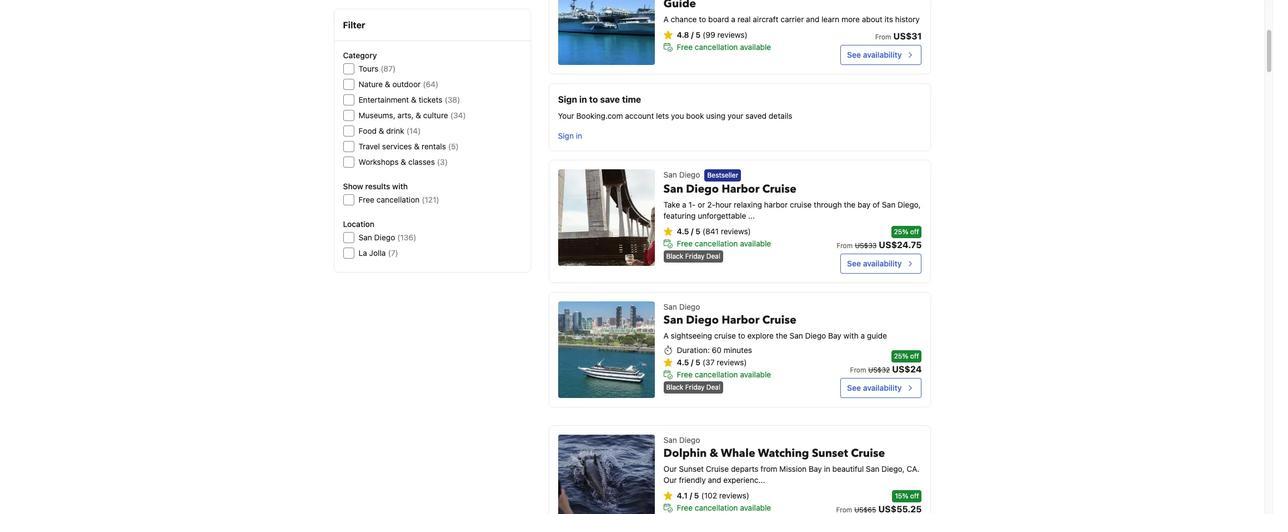 Task type: describe. For each thing, give the bounding box(es) containing it.
nature
[[359, 79, 383, 89]]

& right "arts,"
[[416, 111, 421, 120]]

sign for sign in
[[558, 131, 574, 141]]

4.5 for 4.5 / 5 (37 reviews)
[[677, 358, 689, 367]]

of
[[873, 200, 880, 210]]

cancellation for san diego harbor cruise
[[695, 239, 738, 248]]

free down show results with
[[359, 195, 374, 204]]

(7)
[[388, 248, 398, 258]]

(64)
[[423, 79, 438, 89]]

available for a chance to board a real aircraft carrier and learn more about its history
[[740, 42, 771, 52]]

explore
[[747, 331, 774, 341]]

take
[[664, 200, 680, 210]]

free for dolphin & whale watching sunset cruise
[[677, 503, 693, 513]]

aircraft
[[753, 15, 778, 24]]

1 black friday deal from the top
[[666, 252, 720, 261]]

reviews) for san diego harbor cruise
[[721, 227, 751, 236]]

5 for san diego harbor cruise
[[695, 227, 700, 236]]

details
[[769, 111, 792, 121]]

in for sign in to save time
[[579, 94, 587, 104]]

4.5 for 4.5 / 5 (841 reviews)
[[677, 227, 689, 236]]

museums, arts, & culture (34)
[[359, 111, 466, 120]]

departs
[[731, 465, 758, 474]]

or
[[698, 200, 705, 210]]

diego for san diego dolphin & whale watching sunset cruise our sunset cruise departs from mission bay in beautiful san diego, ca. our friendly and experienc...
[[679, 436, 700, 445]]

a inside 'san diego san diego harbor cruise a sightseeing cruise to explore the san diego bay with a guide'
[[664, 331, 669, 341]]

your booking.com account lets you book using your saved details
[[558, 111, 792, 121]]

unforgettable
[[698, 211, 746, 221]]

diego, for dolphin & whale watching sunset cruise
[[882, 465, 905, 474]]

its
[[885, 15, 893, 24]]

1 our from the top
[[664, 465, 677, 474]]

the inside san diego harbor cruise take a 1- or 2-hour relaxing harbor cruise through the bay of san diego, featuring unforgettable ...
[[844, 200, 856, 210]]

(3)
[[437, 157, 448, 167]]

account
[[625, 111, 654, 121]]

free for a chance to board a real aircraft carrier and learn more about its history
[[677, 42, 693, 52]]

60
[[712, 346, 722, 355]]

cruise inside san diego harbor cruise take a 1- or 2-hour relaxing harbor cruise through the bay of san diego, featuring unforgettable ...
[[762, 182, 796, 197]]

relaxing
[[734, 200, 762, 210]]

workshops & classes (3)
[[359, 157, 448, 167]]

us$24
[[892, 365, 922, 375]]

services
[[382, 142, 412, 151]]

free cancellation available for dolphin & whale watching sunset cruise
[[677, 503, 771, 513]]

cruise inside 'san diego san diego harbor cruise a sightseeing cruise to explore the san diego bay with a guide'
[[714, 331, 736, 341]]

3 free cancellation available from the top
[[677, 370, 771, 380]]

learn
[[822, 15, 839, 24]]

sightseeing
[[671, 331, 712, 341]]

5 for a chance to board a real aircraft carrier and learn more about its history
[[696, 30, 701, 40]]

your
[[558, 111, 574, 121]]

san diego harbor cruise image for harbor
[[558, 302, 655, 398]]

saved
[[746, 111, 767, 121]]

(34)
[[450, 111, 466, 120]]

1 vertical spatial sunset
[[679, 465, 704, 474]]

filter
[[343, 20, 365, 30]]

0 vertical spatial sunset
[[812, 446, 848, 461]]

featuring
[[664, 211, 696, 221]]

culture
[[423, 111, 448, 120]]

san diego (136)
[[359, 233, 416, 242]]

0 vertical spatial a
[[731, 15, 735, 24]]

cruise inside 'san diego san diego harbor cruise a sightseeing cruise to explore the san diego bay with a guide'
[[762, 313, 796, 328]]

bay for watching
[[809, 465, 822, 474]]

2 friday from the top
[[685, 383, 705, 392]]

us$24.75
[[879, 240, 922, 250]]

san diego san diego harbor cruise a sightseeing cruise to explore the san diego bay with a guide
[[664, 302, 887, 341]]

hour
[[715, 200, 732, 210]]

(102
[[701, 491, 717, 501]]

(5)
[[448, 142, 459, 151]]

about
[[862, 15, 883, 24]]

sign in to save time
[[558, 94, 641, 104]]

museums,
[[359, 111, 395, 120]]

(38)
[[445, 95, 460, 104]]

a inside san diego harbor cruise take a 1- or 2-hour relaxing harbor cruise through the bay of san diego, featuring unforgettable ...
[[682, 200, 686, 210]]

/ for a chance to board a real aircraft carrier and learn more about its history
[[691, 30, 694, 40]]

nature & outdoor (64)
[[359, 79, 438, 89]]

dolphin & whale watching sunset cruise image
[[558, 435, 655, 514]]

rentals
[[422, 142, 446, 151]]

25% off from us$32 us$24
[[850, 352, 922, 375]]

to inside 'san diego san diego harbor cruise a sightseeing cruise to explore the san diego bay with a guide'
[[738, 331, 745, 341]]

travel
[[359, 142, 380, 151]]

san diego dolphin & whale watching sunset cruise our sunset cruise departs from mission bay in beautiful san diego, ca. our friendly and experienc...
[[664, 436, 919, 485]]

history
[[895, 15, 920, 24]]

reviews) down minutes
[[717, 358, 747, 367]]

4.8
[[677, 30, 689, 40]]

outdoor
[[392, 79, 421, 89]]

tickets
[[419, 95, 442, 104]]

entertainment & tickets (38)
[[359, 95, 460, 104]]

4.5 / 5 (841 reviews)
[[677, 227, 751, 236]]

free cancellation available for a chance to board a real aircraft carrier and learn more about its history
[[677, 42, 771, 52]]

available for dolphin & whale watching sunset cruise
[[740, 503, 771, 513]]

category
[[343, 51, 377, 60]]

diego, for san diego harbor cruise
[[898, 200, 921, 210]]

to for save
[[589, 94, 598, 104]]

cruise up beautiful
[[851, 446, 885, 461]]

harbor inside san diego harbor cruise take a 1- or 2-hour relaxing harbor cruise through the bay of san diego, featuring unforgettable ...
[[722, 182, 760, 197]]

harbor inside 'san diego san diego harbor cruise a sightseeing cruise to explore the san diego bay with a guide'
[[722, 313, 760, 328]]

beautiful
[[832, 465, 864, 474]]

3 available from the top
[[740, 370, 771, 380]]

(99
[[703, 30, 715, 40]]

& inside san diego dolphin & whale watching sunset cruise our sunset cruise departs from mission bay in beautiful san diego, ca. our friendly and experienc...
[[710, 446, 718, 461]]

you
[[671, 111, 684, 121]]

real
[[738, 15, 751, 24]]

1 availability from the top
[[863, 50, 902, 59]]

see for cruise
[[847, 259, 861, 268]]

availability for diego
[[863, 383, 902, 393]]

and inside san diego dolphin & whale watching sunset cruise our sunset cruise departs from mission bay in beautiful san diego, ca. our friendly and experienc...
[[708, 476, 721, 485]]

2-
[[707, 200, 715, 210]]

3 off from the top
[[910, 492, 919, 501]]

minutes
[[724, 346, 752, 355]]

1 horizontal spatial and
[[806, 15, 819, 24]]

using
[[706, 111, 725, 121]]

15%
[[895, 492, 908, 501]]

4.5 / 5 (37 reviews)
[[677, 358, 747, 367]]

classes
[[408, 157, 435, 167]]

& left drink
[[379, 126, 384, 136]]

whale
[[721, 446, 755, 461]]

the inside 'san diego san diego harbor cruise a sightseeing cruise to explore the san diego bay with a guide'
[[776, 331, 787, 341]]

la jolla (7)
[[359, 248, 398, 258]]

a chance to board a real aircraft carrier and learn more about its history
[[664, 15, 920, 24]]

see for diego
[[847, 383, 861, 393]]

arts,
[[398, 111, 414, 120]]

& down travel services & rentals (5)
[[401, 157, 406, 167]]

in for sign in
[[576, 131, 582, 141]]

mission
[[779, 465, 807, 474]]

tours (87)
[[359, 64, 396, 73]]

save
[[600, 94, 620, 104]]

show
[[343, 182, 363, 191]]

15% off
[[895, 492, 919, 501]]

bay
[[858, 200, 871, 210]]



Task type: locate. For each thing, give the bounding box(es) containing it.
1-
[[689, 200, 696, 210]]

in up booking.com
[[579, 94, 587, 104]]

1 horizontal spatial the
[[844, 200, 856, 210]]

1 vertical spatial the
[[776, 331, 787, 341]]

cruise down whale at the bottom of the page
[[706, 465, 729, 474]]

0 vertical spatial in
[[579, 94, 587, 104]]

1 vertical spatial black
[[666, 383, 683, 392]]

1 vertical spatial from
[[837, 242, 853, 250]]

4.1
[[677, 491, 688, 501]]

see availability for diego
[[847, 383, 902, 393]]

off inside 25% off from us$32 us$24
[[910, 352, 919, 361]]

1 vertical spatial san diego harbor cruise image
[[558, 302, 655, 398]]

from left us$33 on the top right
[[837, 242, 853, 250]]

free cancellation available for san diego harbor cruise
[[677, 239, 771, 248]]

sign for sign in to save time
[[558, 94, 577, 104]]

and left learn
[[806, 15, 819, 24]]

to left save
[[589, 94, 598, 104]]

more
[[841, 15, 860, 24]]

0 vertical spatial 4.5
[[677, 227, 689, 236]]

25% for diego
[[894, 352, 908, 361]]

in left beautiful
[[824, 465, 830, 474]]

2 free cancellation available from the top
[[677, 239, 771, 248]]

2 vertical spatial a
[[861, 331, 865, 341]]

bestseller
[[707, 171, 738, 180]]

free cancellation available down the 4.5 / 5 (841 reviews)
[[677, 239, 771, 248]]

cancellation down 4.1 / 5 (102 reviews)
[[695, 503, 738, 513]]

0 vertical spatial black
[[666, 252, 683, 261]]

see availability
[[847, 50, 902, 59], [847, 259, 902, 268], [847, 383, 902, 393]]

cruise up the "60"
[[714, 331, 736, 341]]

free down duration:
[[677, 370, 693, 380]]

reviews) for dolphin & whale watching sunset cruise
[[719, 491, 749, 501]]

1 horizontal spatial with
[[844, 331, 859, 341]]

2 see availability from the top
[[847, 259, 902, 268]]

see availability down from us$31
[[847, 50, 902, 59]]

cancellation down results
[[376, 195, 420, 204]]

booking.com
[[576, 111, 623, 121]]

reviews) down experienc...
[[719, 491, 749, 501]]

chance
[[671, 15, 697, 24]]

5 left (37 at the bottom right of page
[[695, 358, 700, 367]]

uss midway museum admission with audio guide image
[[558, 0, 655, 65]]

1 vertical spatial our
[[664, 476, 677, 485]]

the
[[844, 200, 856, 210], [776, 331, 787, 341]]

2 our from the top
[[664, 476, 677, 485]]

2 horizontal spatial a
[[861, 331, 865, 341]]

0 vertical spatial our
[[664, 465, 677, 474]]

from for diego
[[850, 366, 866, 375]]

2 vertical spatial to
[[738, 331, 745, 341]]

cancellation for dolphin & whale watching sunset cruise
[[695, 503, 738, 513]]

friday down (37 at the bottom right of page
[[685, 383, 705, 392]]

diego, left 'ca.'
[[882, 465, 905, 474]]

cancellation for a chance to board a real aircraft carrier and learn more about its history
[[695, 42, 738, 52]]

from inside 25% off from us$32 us$24
[[850, 366, 866, 375]]

time
[[622, 94, 641, 104]]

25% up us$24
[[894, 352, 908, 361]]

diego, inside san diego dolphin & whale watching sunset cruise our sunset cruise departs from mission bay in beautiful san diego, ca. our friendly and experienc...
[[882, 465, 905, 474]]

a inside 'san diego san diego harbor cruise a sightseeing cruise to explore the san diego bay with a guide'
[[861, 331, 865, 341]]

available down experienc...
[[740, 503, 771, 513]]

free for san diego harbor cruise
[[677, 239, 693, 248]]

san diego harbor cruise take a 1- or 2-hour relaxing harbor cruise through the bay of san diego, featuring unforgettable ...
[[664, 182, 921, 221]]

la
[[359, 248, 367, 258]]

diego for san diego
[[679, 170, 700, 179]]

availability down from us$31
[[863, 50, 902, 59]]

in inside san diego dolphin & whale watching sunset cruise our sunset cruise departs from mission bay in beautiful san diego, ca. our friendly and experienc...
[[824, 465, 830, 474]]

and up 4.1 / 5 (102 reviews)
[[708, 476, 721, 485]]

availability down us$32
[[863, 383, 902, 393]]

see down us$33 on the top right
[[847, 259, 861, 268]]

free cancellation available down 4.8 / 5 (99 reviews)
[[677, 42, 771, 52]]

friday down (841
[[685, 252, 705, 261]]

black friday deal down (841
[[666, 252, 720, 261]]

us$33
[[855, 242, 877, 250]]

free down the featuring
[[677, 239, 693, 248]]

diego for san diego harbor cruise take a 1- or 2-hour relaxing harbor cruise through the bay of san diego, featuring unforgettable ...
[[686, 182, 719, 197]]

harbor
[[722, 182, 760, 197], [722, 313, 760, 328]]

see down more
[[847, 50, 861, 59]]

free cancellation (121)
[[359, 195, 439, 204]]

off up us$24.75
[[910, 228, 919, 236]]

in
[[579, 94, 587, 104], [576, 131, 582, 141], [824, 465, 830, 474]]

1 friday from the top
[[685, 252, 705, 261]]

0 vertical spatial black friday deal
[[666, 252, 720, 261]]

our down dolphin
[[664, 465, 677, 474]]

sign up the your
[[558, 94, 577, 104]]

us$32
[[868, 366, 890, 375]]

with up free cancellation (121)
[[392, 182, 408, 191]]

to up minutes
[[738, 331, 745, 341]]

4.8 / 5 (99 reviews)
[[677, 30, 748, 40]]

1 vertical spatial harbor
[[722, 313, 760, 328]]

5 left (841
[[695, 227, 700, 236]]

4 available from the top
[[740, 503, 771, 513]]

cruise inside san diego harbor cruise take a 1- or 2-hour relaxing harbor cruise through the bay of san diego, featuring unforgettable ...
[[790, 200, 812, 210]]

from for cruise
[[837, 242, 853, 250]]

0 vertical spatial harbor
[[722, 182, 760, 197]]

1 vertical spatial to
[[589, 94, 598, 104]]

from us$31
[[875, 31, 922, 41]]

25% up us$24.75
[[894, 228, 908, 236]]

25% inside 25% off from us$32 us$24
[[894, 352, 908, 361]]

diego,
[[898, 200, 921, 210], [882, 465, 905, 474]]

1 free cancellation available from the top
[[677, 42, 771, 52]]

a
[[664, 15, 669, 24], [664, 331, 669, 341]]

availability for cruise
[[863, 259, 902, 268]]

to left board
[[699, 15, 706, 24]]

black friday deal
[[666, 252, 720, 261], [666, 383, 720, 392]]

1 vertical spatial sign
[[558, 131, 574, 141]]

the right explore
[[776, 331, 787, 341]]

diego, inside san diego harbor cruise take a 1- or 2-hour relaxing harbor cruise through the bay of san diego, featuring unforgettable ...
[[898, 200, 921, 210]]

0 vertical spatial diego,
[[898, 200, 921, 210]]

us$31
[[893, 31, 922, 41]]

1 black from the top
[[666, 252, 683, 261]]

from inside 25% off from us$33 us$24.75
[[837, 242, 853, 250]]

1 sign from the top
[[558, 94, 577, 104]]

...
[[748, 211, 755, 221]]

1 available from the top
[[740, 42, 771, 52]]

a left real
[[731, 15, 735, 24]]

5 for dolphin & whale watching sunset cruise
[[694, 491, 699, 501]]

1 vertical spatial bay
[[809, 465, 822, 474]]

to for board
[[699, 15, 706, 24]]

0 vertical spatial availability
[[863, 50, 902, 59]]

2 4.5 from the top
[[677, 358, 689, 367]]

1 harbor from the top
[[722, 182, 760, 197]]

1 vertical spatial cruise
[[714, 331, 736, 341]]

bay left guide
[[828, 331, 841, 341]]

0 vertical spatial a
[[664, 15, 669, 24]]

2 harbor from the top
[[722, 313, 760, 328]]

free cancellation available down 4.1 / 5 (102 reviews)
[[677, 503, 771, 513]]

diego
[[679, 170, 700, 179], [686, 182, 719, 197], [374, 233, 395, 242], [679, 302, 700, 312], [686, 313, 719, 328], [805, 331, 826, 341], [679, 436, 700, 445]]

a left guide
[[861, 331, 865, 341]]

watching
[[758, 446, 809, 461]]

cruise up harbor
[[762, 182, 796, 197]]

diego inside san diego harbor cruise take a 1- or 2-hour relaxing harbor cruise through the bay of san diego, featuring unforgettable ...
[[686, 182, 719, 197]]

5 left (99
[[696, 30, 701, 40]]

harbor
[[764, 200, 788, 210]]

0 vertical spatial friday
[[685, 252, 705, 261]]

2 vertical spatial from
[[850, 366, 866, 375]]

see availability for cruise
[[847, 259, 902, 268]]

0 vertical spatial see
[[847, 50, 861, 59]]

available down minutes
[[740, 370, 771, 380]]

with inside 'san diego san diego harbor cruise a sightseeing cruise to explore the san diego bay with a guide'
[[844, 331, 859, 341]]

1 horizontal spatial cruise
[[790, 200, 812, 210]]

from
[[761, 465, 777, 474]]

0 horizontal spatial bay
[[809, 465, 822, 474]]

2 a from the top
[[664, 331, 669, 341]]

our
[[664, 465, 677, 474], [664, 476, 677, 485]]

0 horizontal spatial the
[[776, 331, 787, 341]]

2 vertical spatial availability
[[863, 383, 902, 393]]

(136)
[[397, 233, 416, 242]]

& up museums, arts, & culture (34)
[[411, 95, 417, 104]]

diego, right of
[[898, 200, 921, 210]]

free down 4.8
[[677, 42, 693, 52]]

1 see availability from the top
[[847, 50, 902, 59]]

0 vertical spatial and
[[806, 15, 819, 24]]

4.5 down duration:
[[677, 358, 689, 367]]

1 25% from the top
[[894, 228, 908, 236]]

25%
[[894, 228, 908, 236], [894, 352, 908, 361]]

2 vertical spatial off
[[910, 492, 919, 501]]

1 vertical spatial deal
[[706, 383, 720, 392]]

see availability down us$33 on the top right
[[847, 259, 902, 268]]

reviews) down real
[[717, 30, 748, 40]]

& left whale at the bottom of the page
[[710, 446, 718, 461]]

2 vertical spatial in
[[824, 465, 830, 474]]

lets
[[656, 111, 669, 121]]

show results with
[[343, 182, 408, 191]]

2 san diego harbor cruise image from the top
[[558, 302, 655, 398]]

5 left (102
[[694, 491, 699, 501]]

2 black friday deal from the top
[[666, 383, 720, 392]]

1 vertical spatial 4.5
[[677, 358, 689, 367]]

1 deal from the top
[[706, 252, 720, 261]]

0 vertical spatial to
[[699, 15, 706, 24]]

4.5 down the featuring
[[677, 227, 689, 236]]

deal down the 4.5 / 5 (841 reviews)
[[706, 252, 720, 261]]

1 horizontal spatial sunset
[[812, 446, 848, 461]]

off for diego
[[910, 352, 919, 361]]

1 san diego harbor cruise image from the top
[[558, 169, 655, 266]]

1 see from the top
[[847, 50, 861, 59]]

cancellation down 4.5 / 5 (37 reviews)
[[695, 370, 738, 380]]

0 vertical spatial see availability
[[847, 50, 902, 59]]

through
[[814, 200, 842, 210]]

with
[[392, 182, 408, 191], [844, 331, 859, 341]]

sunset up beautiful
[[812, 446, 848, 461]]

cancellation down the 4.5 / 5 (841 reviews)
[[695, 239, 738, 248]]

drink
[[386, 126, 404, 136]]

black friday deal down (37 at the bottom right of page
[[666, 383, 720, 392]]

0 horizontal spatial to
[[589, 94, 598, 104]]

/ for dolphin & whale watching sunset cruise
[[690, 491, 692, 501]]

(841
[[703, 227, 719, 236]]

ca.
[[907, 465, 919, 474]]

cancellation
[[695, 42, 738, 52], [376, 195, 420, 204], [695, 239, 738, 248], [695, 370, 738, 380], [695, 503, 738, 513]]

san diego
[[664, 170, 700, 179]]

2 deal from the top
[[706, 383, 720, 392]]

1 vertical spatial black friday deal
[[666, 383, 720, 392]]

our left friendly
[[664, 476, 677, 485]]

available down "..."
[[740, 239, 771, 248]]

san diego harbor cruise image for take
[[558, 169, 655, 266]]

a left sightseeing
[[664, 331, 669, 341]]

friday
[[685, 252, 705, 261], [685, 383, 705, 392]]

0 horizontal spatial and
[[708, 476, 721, 485]]

tours
[[359, 64, 378, 73]]

cruise up explore
[[762, 313, 796, 328]]

cruise right harbor
[[790, 200, 812, 210]]

reviews) down unforgettable
[[721, 227, 751, 236]]

(14)
[[407, 126, 421, 136]]

sign in
[[558, 131, 582, 141]]

free cancellation available down 4.5 / 5 (37 reviews)
[[677, 370, 771, 380]]

a left 1-
[[682, 200, 686, 210]]

black
[[666, 252, 683, 261], [666, 383, 683, 392]]

0 vertical spatial off
[[910, 228, 919, 236]]

bay for cruise
[[828, 331, 841, 341]]

sign down the your
[[558, 131, 574, 141]]

2 available from the top
[[740, 239, 771, 248]]

cancellation down 4.8 / 5 (99 reviews)
[[695, 42, 738, 52]]

1 vertical spatial a
[[682, 200, 686, 210]]

in down booking.com
[[576, 131, 582, 141]]

0 vertical spatial deal
[[706, 252, 720, 261]]

3 see from the top
[[847, 383, 861, 393]]

off inside 25% off from us$33 us$24.75
[[910, 228, 919, 236]]

off for cruise
[[910, 228, 919, 236]]

availability down us$33 on the top right
[[863, 259, 902, 268]]

0 horizontal spatial with
[[392, 182, 408, 191]]

2 25% from the top
[[894, 352, 908, 361]]

deal down 4.5 / 5 (37 reviews)
[[706, 383, 720, 392]]

1 vertical spatial in
[[576, 131, 582, 141]]

0 vertical spatial with
[[392, 182, 408, 191]]

book
[[686, 111, 704, 121]]

0 horizontal spatial sunset
[[679, 465, 704, 474]]

off right 15%
[[910, 492, 919, 501]]

1 off from the top
[[910, 228, 919, 236]]

/ for san diego harbor cruise
[[691, 227, 693, 236]]

1 vertical spatial and
[[708, 476, 721, 485]]

/ right 4.8
[[691, 30, 694, 40]]

0 horizontal spatial a
[[682, 200, 686, 210]]

the left bay
[[844, 200, 856, 210]]

diego for san diego (136)
[[374, 233, 395, 242]]

0 vertical spatial bay
[[828, 331, 841, 341]]

2 vertical spatial see
[[847, 383, 861, 393]]

see availability down us$32
[[847, 383, 902, 393]]

0 vertical spatial cruise
[[790, 200, 812, 210]]

1 vertical spatial off
[[910, 352, 919, 361]]

travel services & rentals (5)
[[359, 142, 459, 151]]

sunset up friendly
[[679, 465, 704, 474]]

a left chance on the top right
[[664, 15, 669, 24]]

diego inside san diego dolphin & whale watching sunset cruise our sunset cruise departs from mission bay in beautiful san diego, ca. our friendly and experienc...
[[679, 436, 700, 445]]

& down '(14)'
[[414, 142, 419, 151]]

2 horizontal spatial to
[[738, 331, 745, 341]]

0 vertical spatial san diego harbor cruise image
[[558, 169, 655, 266]]

dolphin
[[664, 446, 707, 461]]

bay
[[828, 331, 841, 341], [809, 465, 822, 474]]

experienc...
[[723, 476, 765, 485]]

entertainment
[[359, 95, 409, 104]]

25% for cruise
[[894, 228, 908, 236]]

1 vertical spatial availability
[[863, 259, 902, 268]]

0 vertical spatial the
[[844, 200, 856, 210]]

2 availability from the top
[[863, 259, 902, 268]]

with left guide
[[844, 331, 859, 341]]

off up us$24
[[910, 352, 919, 361]]

from inside from us$31
[[875, 33, 891, 41]]

1 vertical spatial a
[[664, 331, 669, 341]]

0 vertical spatial sign
[[558, 94, 577, 104]]

diego for san diego san diego harbor cruise a sightseeing cruise to explore the san diego bay with a guide
[[679, 302, 700, 312]]

0 vertical spatial 25%
[[894, 228, 908, 236]]

harbor up explore
[[722, 313, 760, 328]]

2 off from the top
[[910, 352, 919, 361]]

harbor up "relaxing"
[[722, 182, 760, 197]]

guide
[[867, 331, 887, 341]]

1 vertical spatial see availability
[[847, 259, 902, 268]]

(37
[[703, 358, 715, 367]]

black down the featuring
[[666, 252, 683, 261]]

from
[[875, 33, 891, 41], [837, 242, 853, 250], [850, 366, 866, 375]]

bay right mission
[[809, 465, 822, 474]]

0 horizontal spatial cruise
[[714, 331, 736, 341]]

black down duration:
[[666, 383, 683, 392]]

1 a from the top
[[664, 15, 669, 24]]

1 horizontal spatial to
[[699, 15, 706, 24]]

1 4.5 from the top
[[677, 227, 689, 236]]

1 horizontal spatial a
[[731, 15, 735, 24]]

free down 4.1
[[677, 503, 693, 513]]

1 vertical spatial 25%
[[894, 352, 908, 361]]

/ down duration:
[[691, 358, 693, 367]]

a
[[731, 15, 735, 24], [682, 200, 686, 210], [861, 331, 865, 341]]

1 vertical spatial with
[[844, 331, 859, 341]]

available down aircraft
[[740, 42, 771, 52]]

1 vertical spatial diego,
[[882, 465, 905, 474]]

2 vertical spatial see availability
[[847, 383, 902, 393]]

to
[[699, 15, 706, 24], [589, 94, 598, 104], [738, 331, 745, 341]]

/ left (841
[[691, 227, 693, 236]]

0 vertical spatial from
[[875, 33, 891, 41]]

1 vertical spatial friday
[[685, 383, 705, 392]]

from left us$32
[[850, 366, 866, 375]]

4.1 / 5 (102 reviews)
[[677, 491, 749, 501]]

bay inside 'san diego san diego harbor cruise a sightseeing cruise to explore the san diego bay with a guide'
[[828, 331, 841, 341]]

see down 25% off from us$32 us$24
[[847, 383, 861, 393]]

from down its
[[875, 33, 891, 41]]

3 see availability from the top
[[847, 383, 902, 393]]

san diego harbor cruise image
[[558, 169, 655, 266], [558, 302, 655, 398]]

food
[[359, 126, 377, 136]]

2 black from the top
[[666, 383, 683, 392]]

1 horizontal spatial bay
[[828, 331, 841, 341]]

25% inside 25% off from us$33 us$24.75
[[894, 228, 908, 236]]

carrier
[[781, 15, 804, 24]]

4 free cancellation available from the top
[[677, 503, 771, 513]]

reviews) for a chance to board a real aircraft carrier and learn more about its history
[[717, 30, 748, 40]]

results
[[365, 182, 390, 191]]

3 availability from the top
[[863, 383, 902, 393]]

bay inside san diego dolphin & whale watching sunset cruise our sunset cruise departs from mission bay in beautiful san diego, ca. our friendly and experienc...
[[809, 465, 822, 474]]

2 see from the top
[[847, 259, 861, 268]]

2 sign from the top
[[558, 131, 574, 141]]

& down the (87)
[[385, 79, 390, 89]]

available for san diego harbor cruise
[[740, 239, 771, 248]]

available
[[740, 42, 771, 52], [740, 239, 771, 248], [740, 370, 771, 380], [740, 503, 771, 513]]

(87)
[[381, 64, 396, 73]]

1 vertical spatial see
[[847, 259, 861, 268]]

your
[[728, 111, 743, 121]]

/ right 4.1
[[690, 491, 692, 501]]

duration: 60 minutes
[[677, 346, 752, 355]]



Task type: vqa. For each thing, say whether or not it's contained in the screenshot.


